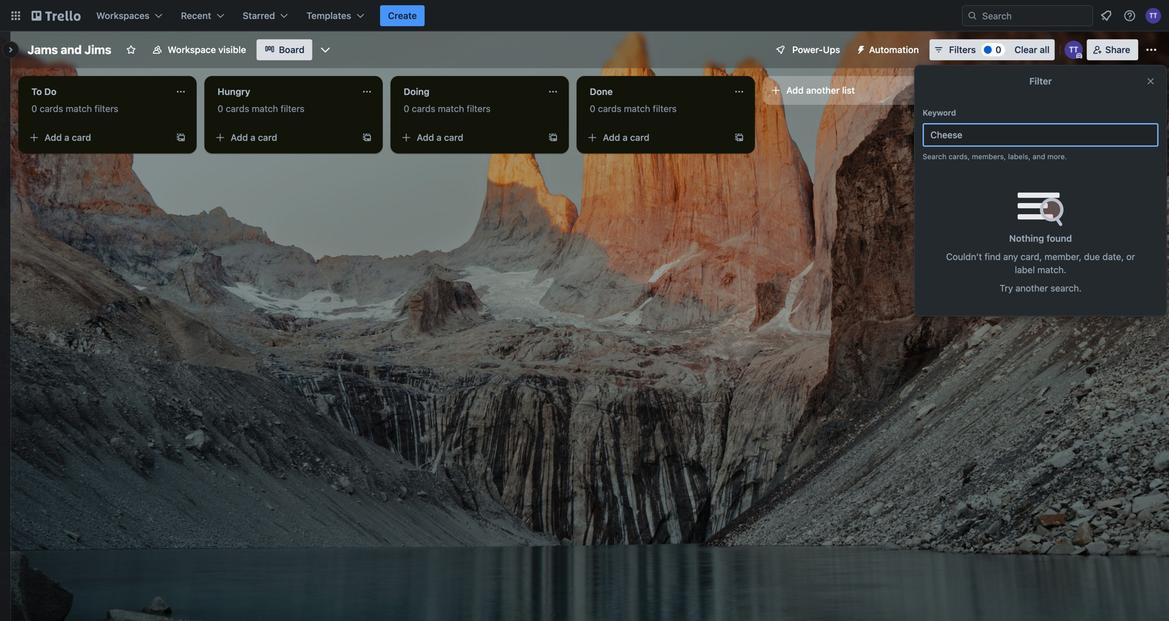 Task type: locate. For each thing, give the bounding box(es) containing it.
1 vertical spatial and
[[1033, 152, 1046, 161]]

workspaces button
[[89, 5, 170, 26]]

create from template… image for hungry
[[362, 132, 372, 143]]

and left jims
[[61, 43, 82, 57]]

add a card button down hungry text box
[[210, 127, 357, 148]]

1 match from the left
[[66, 103, 92, 114]]

card down hungry text box
[[258, 132, 277, 143]]

add another list
[[787, 85, 855, 96]]

3 filters from the left
[[467, 103, 491, 114]]

filters
[[94, 103, 118, 114], [281, 103, 305, 114], [467, 103, 491, 114], [653, 103, 677, 114]]

0 for doing
[[404, 103, 410, 114]]

2 create from template… image from the left
[[362, 132, 372, 143]]

add a card
[[45, 132, 91, 143], [231, 132, 277, 143], [417, 132, 464, 143], [603, 132, 650, 143]]

0 cards match filters for doing
[[404, 103, 491, 114]]

match down doing text box at the left top
[[438, 103, 464, 114]]

0 left clear on the top
[[996, 44, 1002, 55]]

0 cards match filters down hungry text box
[[218, 103, 305, 114]]

1 add a card from the left
[[45, 132, 91, 143]]

found
[[1047, 233, 1073, 244]]

add a card button
[[24, 127, 170, 148], [210, 127, 357, 148], [396, 127, 543, 148], [582, 127, 729, 148]]

0 cards match filters down done text box
[[590, 103, 677, 114]]

workspace
[[168, 44, 216, 55]]

filters down to do text box
[[94, 103, 118, 114]]

3 a from the left
[[437, 132, 442, 143]]

2 0 cards match filters from the left
[[218, 103, 305, 114]]

add a card button down to do text box
[[24, 127, 170, 148]]

terry turtle (terryturtle) image right all
[[1065, 41, 1084, 59]]

share button
[[1087, 39, 1139, 60]]

2 add a card button from the left
[[210, 127, 357, 148]]

card down done text box
[[630, 132, 650, 143]]

add a card down hungry
[[231, 132, 277, 143]]

0 vertical spatial and
[[61, 43, 82, 57]]

clear all
[[1015, 44, 1050, 55]]

clear
[[1015, 44, 1038, 55]]

do
[[44, 86, 56, 97]]

2 a from the left
[[251, 132, 256, 143]]

4 filters from the left
[[653, 103, 677, 114]]

and left more.
[[1033, 152, 1046, 161]]

add down power-ups button
[[787, 85, 804, 96]]

match down to do text box
[[66, 103, 92, 114]]

1 cards from the left
[[40, 103, 63, 114]]

0 down to
[[31, 103, 37, 114]]

try
[[1000, 283, 1013, 294]]

add down hungry
[[231, 132, 248, 143]]

2 card from the left
[[258, 132, 277, 143]]

cards
[[40, 103, 63, 114], [226, 103, 249, 114], [412, 103, 436, 114], [598, 103, 622, 114]]

sm image
[[851, 39, 869, 58]]

and
[[61, 43, 82, 57], [1033, 152, 1046, 161]]

0 for hungry
[[218, 103, 223, 114]]

match for hungry
[[252, 103, 278, 114]]

add for doing
[[417, 132, 434, 143]]

terry turtle (terryturtle) image right open information menu image
[[1146, 8, 1162, 24]]

2 add a card from the left
[[231, 132, 277, 143]]

1 create from template… image from the left
[[176, 132, 186, 143]]

4 0 cards match filters from the left
[[590, 103, 677, 114]]

find
[[985, 251, 1001, 262]]

nothing found image
[[1018, 193, 1064, 227]]

recent
[[181, 10, 211, 21]]

member,
[[1045, 251, 1082, 262]]

add a card for doing
[[417, 132, 464, 143]]

cards down doing
[[412, 103, 436, 114]]

3 match from the left
[[438, 103, 464, 114]]

4 add a card from the left
[[603, 132, 650, 143]]

terry turtle (terryturtle) image
[[1146, 8, 1162, 24], [1065, 41, 1084, 59]]

2 cards from the left
[[226, 103, 249, 114]]

another down label
[[1016, 283, 1049, 294]]

2 match from the left
[[252, 103, 278, 114]]

search
[[923, 152, 947, 161]]

0 horizontal spatial and
[[61, 43, 82, 57]]

4 match from the left
[[624, 103, 651, 114]]

1 horizontal spatial another
[[1016, 283, 1049, 294]]

create from template… image for doing
[[548, 132, 559, 143]]

Board name text field
[[21, 39, 118, 60]]

any
[[1004, 251, 1019, 262]]

cards down hungry
[[226, 103, 249, 114]]

3 0 cards match filters from the left
[[404, 103, 491, 114]]

3 add a card button from the left
[[396, 127, 543, 148]]

due
[[1085, 251, 1100, 262]]

automation button
[[851, 39, 927, 60]]

4 card from the left
[[630, 132, 650, 143]]

power-ups
[[793, 44, 841, 55]]

0 horizontal spatial terry turtle (terryturtle) image
[[1065, 41, 1084, 59]]

Hungry text field
[[210, 81, 354, 102]]

4 add a card button from the left
[[582, 127, 729, 148]]

back to home image
[[31, 5, 81, 26]]

0 vertical spatial terry turtle (terryturtle) image
[[1146, 8, 1162, 24]]

a down to do text box
[[64, 132, 69, 143]]

cards for doing
[[412, 103, 436, 114]]

0
[[996, 44, 1002, 55], [31, 103, 37, 114], [218, 103, 223, 114], [404, 103, 410, 114], [590, 103, 596, 114]]

add a card button down doing text box at the left top
[[396, 127, 543, 148]]

3 create from template… image from the left
[[548, 132, 559, 143]]

doing
[[404, 86, 430, 97]]

starred
[[243, 10, 275, 21]]

another inside button
[[806, 85, 840, 96]]

0 for done
[[590, 103, 596, 114]]

card down to do text box
[[72, 132, 91, 143]]

1 vertical spatial another
[[1016, 283, 1049, 294]]

add down the do
[[45, 132, 62, 143]]

switch to… image
[[9, 9, 22, 22]]

1 add a card button from the left
[[24, 127, 170, 148]]

0 cards match filters down doing text box at the left top
[[404, 103, 491, 114]]

recent button
[[173, 5, 232, 26]]

0 cards match filters down to do text box
[[31, 103, 118, 114]]

2 filters from the left
[[281, 103, 305, 114]]

create from template… image
[[176, 132, 186, 143], [362, 132, 372, 143], [548, 132, 559, 143], [734, 132, 745, 143]]

create from template… image for done
[[734, 132, 745, 143]]

3 cards from the left
[[412, 103, 436, 114]]

filters down done text box
[[653, 103, 677, 114]]

add a card down doing
[[417, 132, 464, 143]]

1 0 cards match filters from the left
[[31, 103, 118, 114]]

0 for to do
[[31, 103, 37, 114]]

0 down the done
[[590, 103, 596, 114]]

Search field
[[978, 6, 1093, 26]]

board
[[279, 44, 305, 55]]

3 card from the left
[[444, 132, 464, 143]]

filters down hungry text box
[[281, 103, 305, 114]]

0 horizontal spatial another
[[806, 85, 840, 96]]

match down done text box
[[624, 103, 651, 114]]

card
[[72, 132, 91, 143], [258, 132, 277, 143], [444, 132, 464, 143], [630, 132, 650, 143]]

a
[[64, 132, 69, 143], [251, 132, 256, 143], [437, 132, 442, 143], [623, 132, 628, 143]]

create
[[388, 10, 417, 21]]

date,
[[1103, 251, 1124, 262]]

add a card down the do
[[45, 132, 91, 143]]

cards for hungry
[[226, 103, 249, 114]]

3 add a card from the left
[[417, 132, 464, 143]]

keyword
[[923, 108, 957, 117]]

To Do text field
[[24, 81, 168, 102]]

add down doing
[[417, 132, 434, 143]]

another for try
[[1016, 283, 1049, 294]]

cards for to do
[[40, 103, 63, 114]]

add a card for to do
[[45, 132, 91, 143]]

0 cards match filters
[[31, 103, 118, 114], [218, 103, 305, 114], [404, 103, 491, 114], [590, 103, 677, 114]]

add a card button for hungry
[[210, 127, 357, 148]]

add a card down the done
[[603, 132, 650, 143]]

board link
[[257, 39, 313, 60]]

cards down the do
[[40, 103, 63, 114]]

4 a from the left
[[623, 132, 628, 143]]

a down done text box
[[623, 132, 628, 143]]

match for done
[[624, 103, 651, 114]]

clear all button
[[1010, 39, 1055, 60]]

jams and jims
[[28, 43, 111, 57]]

4 create from template… image from the left
[[734, 132, 745, 143]]

0 down doing
[[404, 103, 410, 114]]

another
[[806, 85, 840, 96], [1016, 283, 1049, 294]]

a for doing
[[437, 132, 442, 143]]

nothing
[[1010, 233, 1045, 244]]

add
[[787, 85, 804, 96], [45, 132, 62, 143], [231, 132, 248, 143], [417, 132, 434, 143], [603, 132, 621, 143]]

0 down hungry
[[218, 103, 223, 114]]

0 vertical spatial another
[[806, 85, 840, 96]]

power-ups button
[[766, 39, 848, 60]]

match
[[66, 103, 92, 114], [252, 103, 278, 114], [438, 103, 464, 114], [624, 103, 651, 114]]

cards down the done
[[598, 103, 622, 114]]

label
[[1015, 265, 1035, 275]]

1 horizontal spatial and
[[1033, 152, 1046, 161]]

all
[[1040, 44, 1050, 55]]

nothing found
[[1010, 233, 1073, 244]]

match down hungry text box
[[252, 103, 278, 114]]

add a card button down done text box
[[582, 127, 729, 148]]

filters down doing text box at the left top
[[467, 103, 491, 114]]

1 card from the left
[[72, 132, 91, 143]]

1 a from the left
[[64, 132, 69, 143]]

filters
[[950, 44, 976, 55]]

4 cards from the left
[[598, 103, 622, 114]]

Enter a keyword… text field
[[923, 123, 1159, 147]]

add down the done
[[603, 132, 621, 143]]

card down doing text box at the left top
[[444, 132, 464, 143]]

a down hungry text box
[[251, 132, 256, 143]]

a down doing text box at the left top
[[437, 132, 442, 143]]

another left list
[[806, 85, 840, 96]]

1 filters from the left
[[94, 103, 118, 114]]

jams
[[28, 43, 58, 57]]

Doing text field
[[396, 81, 540, 102]]

1 vertical spatial terry turtle (terryturtle) image
[[1065, 41, 1084, 59]]



Task type: vqa. For each thing, say whether or not it's contained in the screenshot.
(5)
no



Task type: describe. For each thing, give the bounding box(es) containing it.
to do
[[31, 86, 56, 97]]

0 cards match filters for hungry
[[218, 103, 305, 114]]

another for add
[[806, 85, 840, 96]]

add for to do
[[45, 132, 62, 143]]

show menu image
[[1145, 43, 1158, 56]]

workspace visible button
[[144, 39, 254, 60]]

labels,
[[1009, 152, 1031, 161]]

open information menu image
[[1124, 9, 1137, 22]]

match.
[[1038, 265, 1067, 275]]

match for to do
[[66, 103, 92, 114]]

customize views image
[[319, 43, 332, 56]]

add a card button for doing
[[396, 127, 543, 148]]

workspaces
[[96, 10, 150, 21]]

card for hungry
[[258, 132, 277, 143]]

create button
[[380, 5, 425, 26]]

Done text field
[[582, 81, 726, 102]]

search.
[[1051, 283, 1082, 294]]

a for hungry
[[251, 132, 256, 143]]

or
[[1127, 251, 1136, 262]]

search image
[[968, 10, 978, 21]]

couldn't
[[947, 251, 983, 262]]

0 cards match filters for done
[[590, 103, 677, 114]]

filters for doing
[[467, 103, 491, 114]]

search cards, members, labels, and more.
[[923, 152, 1068, 161]]

more.
[[1048, 152, 1068, 161]]

close popover image
[[1146, 76, 1156, 87]]

star or unstar board image
[[126, 45, 136, 55]]

primary element
[[0, 0, 1170, 31]]

1 horizontal spatial terry turtle (terryturtle) image
[[1146, 8, 1162, 24]]

templates
[[307, 10, 351, 21]]

power-
[[793, 44, 823, 55]]

0 cards match filters for to do
[[31, 103, 118, 114]]

add a card button for to do
[[24, 127, 170, 148]]

try another search.
[[1000, 283, 1082, 294]]

couldn't find any card, member, due date, or label match.
[[947, 251, 1136, 275]]

add for hungry
[[231, 132, 248, 143]]

filters for done
[[653, 103, 677, 114]]

members,
[[972, 152, 1007, 161]]

filters for to do
[[94, 103, 118, 114]]

create from template… image for to do
[[176, 132, 186, 143]]

add a card for done
[[603, 132, 650, 143]]

share
[[1106, 44, 1131, 55]]

ups
[[823, 44, 841, 55]]

filter
[[1030, 76, 1052, 87]]

done
[[590, 86, 613, 97]]

a for done
[[623, 132, 628, 143]]

filters for hungry
[[281, 103, 305, 114]]

card for done
[[630, 132, 650, 143]]

cards,
[[949, 152, 970, 161]]

card for to do
[[72, 132, 91, 143]]

a for to do
[[64, 132, 69, 143]]

0 notifications image
[[1099, 8, 1115, 24]]

workspace visible
[[168, 44, 246, 55]]

add for done
[[603, 132, 621, 143]]

to
[[31, 86, 42, 97]]

templates button
[[299, 5, 372, 26]]

add another list button
[[763, 76, 941, 105]]

match for doing
[[438, 103, 464, 114]]

list
[[842, 85, 855, 96]]

add a card button for done
[[582, 127, 729, 148]]

starred button
[[235, 5, 296, 26]]

cards for done
[[598, 103, 622, 114]]

hungry
[[218, 86, 250, 97]]

add a card for hungry
[[231, 132, 277, 143]]

automation
[[869, 44, 919, 55]]

jims
[[84, 43, 111, 57]]

card for doing
[[444, 132, 464, 143]]

visible
[[218, 44, 246, 55]]

card,
[[1021, 251, 1043, 262]]

this member is an admin of this board. image
[[1077, 53, 1083, 59]]

and inside board name text field
[[61, 43, 82, 57]]



